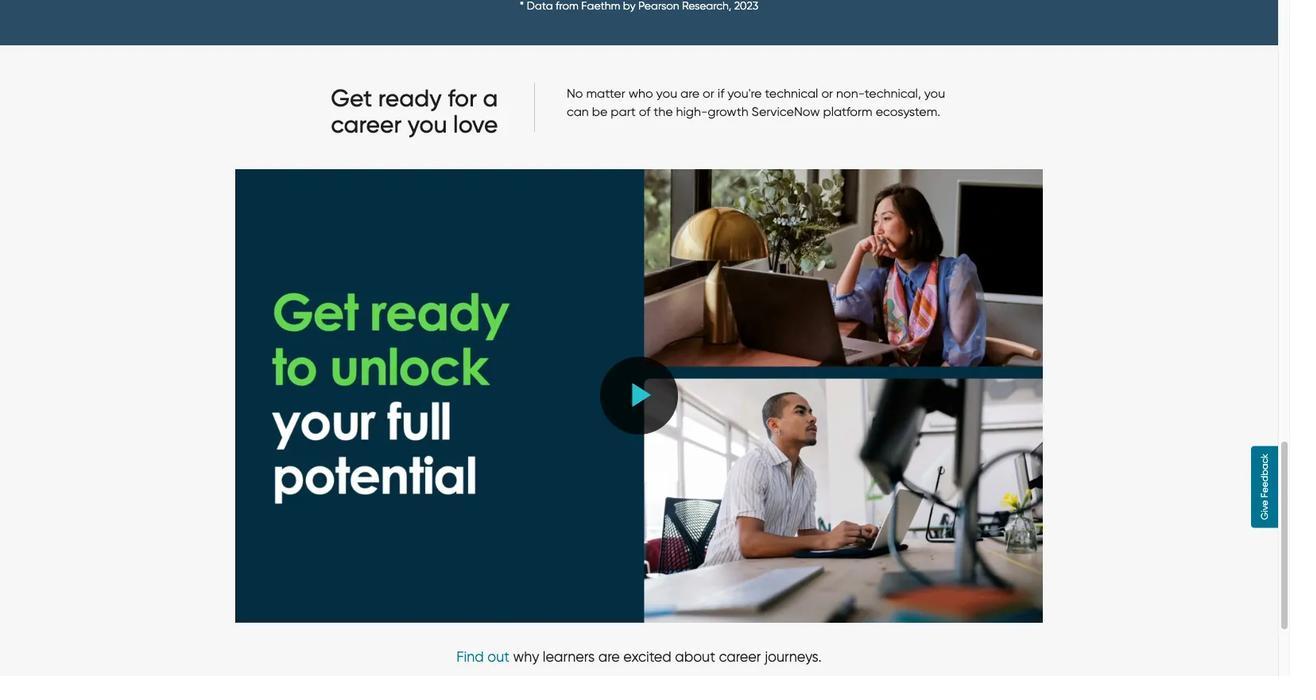 Task type: locate. For each thing, give the bounding box(es) containing it.
are left excited in the bottom of the page
[[598, 649, 620, 665]]

0 horizontal spatial are
[[598, 649, 620, 665]]

1 or from the left
[[703, 86, 715, 101]]

0 horizontal spatial you
[[408, 110, 447, 138]]

no matter who you are or if you're technical or non-technical, you can be part of the high-growth servicenow platform ecosystem.
[[567, 86, 946, 119]]

you up ecosystem.
[[924, 86, 946, 101]]

or
[[703, 86, 715, 101], [822, 86, 833, 101]]

growth
[[708, 104, 749, 119]]

1 vertical spatial are
[[598, 649, 620, 665]]

2 or from the left
[[822, 86, 833, 101]]

1 horizontal spatial or
[[822, 86, 833, 101]]

are inside no matter who you are or if you're technical or non-technical, you can be part of the high-growth servicenow platform ecosystem.
[[681, 86, 700, 101]]

0 vertical spatial career
[[331, 110, 402, 138]]

or left "if"
[[703, 86, 715, 101]]

love
[[453, 110, 498, 138]]

you
[[656, 86, 677, 101], [924, 86, 946, 101], [408, 110, 447, 138]]

ecosystem.
[[876, 104, 940, 119]]

can
[[567, 104, 589, 119]]

find
[[457, 649, 484, 665]]

are up high- at the top
[[681, 86, 700, 101]]

are
[[681, 86, 700, 101], [598, 649, 620, 665]]

0 horizontal spatial career
[[331, 110, 402, 138]]

career
[[331, 110, 402, 138], [719, 649, 761, 665]]

1 horizontal spatial you
[[656, 86, 677, 101]]

video player region
[[236, 169, 1043, 623]]

1 vertical spatial career
[[719, 649, 761, 665]]

you're
[[728, 86, 762, 101]]

technical
[[765, 86, 818, 101]]

2 horizontal spatial you
[[924, 86, 946, 101]]

a
[[483, 84, 498, 112]]

you inside get ready for a career you love
[[408, 110, 447, 138]]

0 horizontal spatial or
[[703, 86, 715, 101]]

or left the non-
[[822, 86, 833, 101]]

0 vertical spatial are
[[681, 86, 700, 101]]

servicenow
[[752, 104, 820, 119]]

learners
[[543, 649, 595, 665]]

1 horizontal spatial career
[[719, 649, 761, 665]]

are for you
[[681, 86, 700, 101]]

you left for
[[408, 110, 447, 138]]

you up the at the right top of the page
[[656, 86, 677, 101]]

find out link
[[457, 649, 510, 665]]

1 horizontal spatial are
[[681, 86, 700, 101]]

part
[[611, 104, 636, 119]]



Task type: vqa. For each thing, say whether or not it's contained in the screenshot.
OF
yes



Task type: describe. For each thing, give the bounding box(es) containing it.
about
[[675, 649, 715, 665]]

of
[[639, 104, 651, 119]]

excited
[[624, 649, 672, 665]]

high-
[[676, 104, 708, 119]]

get
[[331, 84, 372, 112]]

platform
[[823, 104, 873, 119]]

why
[[513, 649, 539, 665]]

are for learners
[[598, 649, 620, 665]]

get ready for a career you love
[[331, 84, 498, 138]]

who
[[629, 86, 653, 101]]

out
[[488, 649, 510, 665]]

if
[[718, 86, 725, 101]]

non-
[[837, 86, 865, 101]]

career inside get ready for a career you love
[[331, 110, 402, 138]]

matter
[[586, 86, 625, 101]]

for
[[448, 84, 477, 112]]

ready
[[378, 84, 442, 112]]

be
[[592, 104, 608, 119]]

journeys.
[[765, 649, 822, 665]]

no
[[567, 86, 583, 101]]

find out why learners are excited about career journeys.
[[457, 649, 822, 665]]

technical,
[[865, 86, 921, 101]]

the
[[654, 104, 673, 119]]



